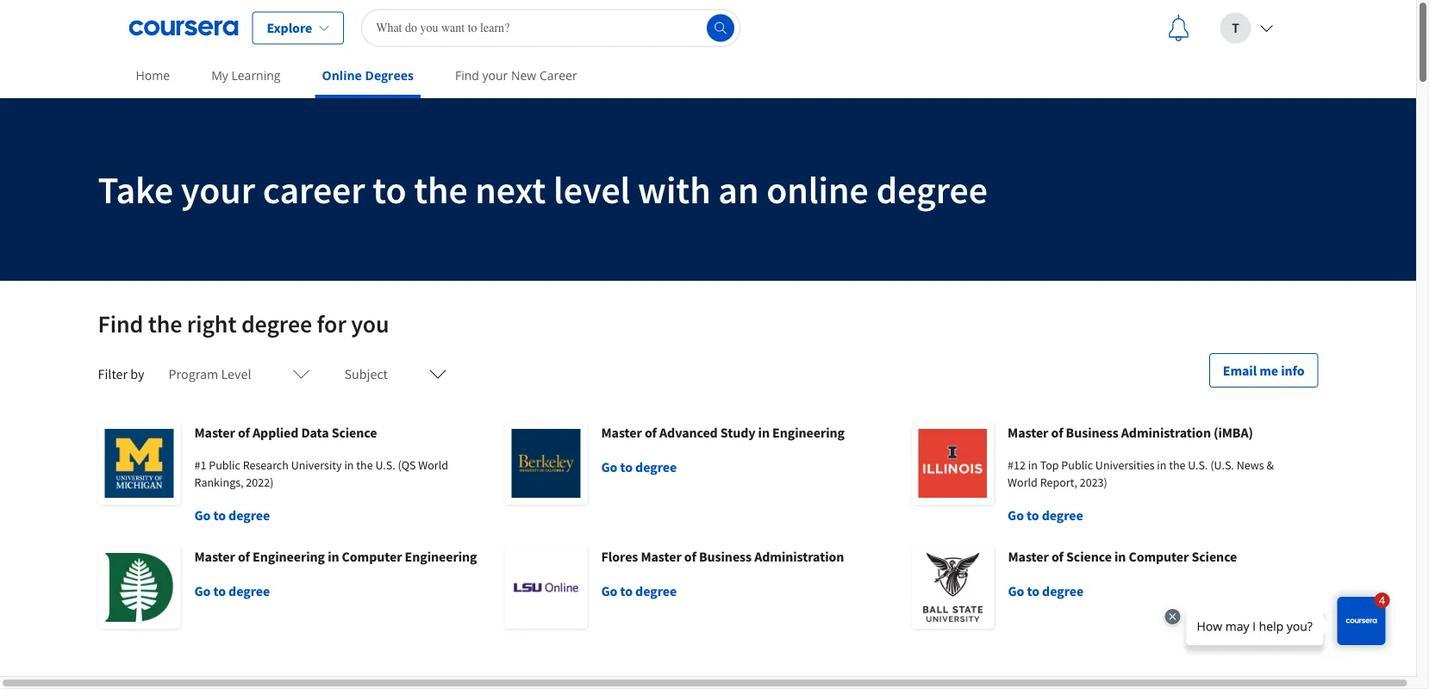 Task type: describe. For each thing, give the bounding box(es) containing it.
explore button
[[252, 12, 344, 44]]

program level
[[169, 365, 251, 383]]

1 horizontal spatial administration
[[1121, 424, 1211, 441]]

the inside #12 in top public universities in the u.s. (u.s. news & world report, 2023)
[[1169, 458, 1186, 473]]

#12
[[1008, 458, 1026, 473]]

right
[[187, 309, 237, 339]]

level
[[553, 165, 630, 213]]

1 vertical spatial business
[[699, 548, 752, 565]]

master of engineering in computer engineering
[[194, 548, 477, 565]]

master for master of advanced study in engineering
[[601, 424, 642, 441]]

in right '#12'
[[1028, 458, 1038, 473]]

filter
[[98, 365, 128, 383]]

home
[[136, 67, 170, 84]]

go to degree for master of science in computer science
[[1008, 583, 1084, 600]]

t
[[1232, 19, 1239, 37]]

top
[[1040, 458, 1059, 473]]

What do you want to learn? text field
[[361, 9, 741, 47]]

university of michigan image
[[98, 422, 181, 505]]

ball state university image
[[912, 546, 994, 629]]

rankings,
[[194, 475, 244, 490]]

master for master of engineering in computer engineering
[[194, 548, 235, 565]]

program level button
[[158, 353, 320, 395]]

go to degree for flores master of business administration
[[601, 583, 677, 600]]

flores master of business administration
[[601, 548, 844, 565]]

#1 public research university in the u.s. (qs world rankings, 2022)
[[194, 458, 448, 490]]

u.s. inside #12 in top public universities in the u.s. (u.s. news & world report, 2023)
[[1188, 458, 1208, 473]]

data
[[301, 424, 329, 441]]

your for new
[[482, 67, 508, 84]]

master of applied data science
[[194, 424, 377, 441]]

engineering for in
[[772, 424, 845, 441]]

university of illinois at urbana-champaign image
[[912, 422, 994, 505]]

of for master of applied data science
[[238, 424, 250, 441]]

next
[[475, 165, 546, 213]]

my learning link
[[204, 56, 287, 95]]

the inside #1 public research university in the u.s. (qs world rankings, 2022)
[[356, 458, 373, 473]]

degrees
[[365, 67, 414, 84]]

computer for science
[[1129, 548, 1189, 565]]

2023)
[[1080, 475, 1107, 490]]

in inside #1 public research university in the u.s. (qs world rankings, 2022)
[[344, 458, 354, 473]]

new
[[511, 67, 536, 84]]

&
[[1267, 458, 1274, 473]]

world inside #1 public research university in the u.s. (qs world rankings, 2022)
[[418, 458, 448, 473]]

coursera image
[[129, 14, 238, 42]]

1 horizontal spatial science
[[1066, 548, 1112, 565]]

university
[[291, 458, 342, 473]]

online
[[322, 67, 362, 84]]

go for flores master of business administration
[[601, 583, 617, 600]]

flores
[[601, 548, 638, 565]]

advanced
[[659, 424, 718, 441]]

explore
[[267, 19, 312, 37]]

public inside #12 in top public universities in the u.s. (u.s. news & world report, 2023)
[[1061, 458, 1093, 473]]

applied
[[253, 424, 298, 441]]

go down '#12'
[[1008, 507, 1024, 524]]

#1
[[194, 458, 206, 473]]

in down #12 in top public universities in the u.s. (u.s. news & world report, 2023)
[[1114, 548, 1126, 565]]

master for master of business administration (imba)
[[1008, 424, 1048, 441]]

your for career
[[181, 165, 255, 213]]

t button
[[1206, 0, 1287, 56]]

master for master of science in computer science
[[1008, 548, 1049, 565]]

take
[[98, 165, 173, 213]]

go for master of science in computer science
[[1008, 583, 1024, 600]]

2 horizontal spatial science
[[1192, 548, 1237, 565]]

you
[[351, 309, 389, 339]]

subject
[[344, 365, 388, 383]]

online degrees
[[322, 67, 414, 84]]

study
[[720, 424, 755, 441]]

(imba)
[[1214, 424, 1253, 441]]

of for master of advanced study in engineering
[[645, 424, 657, 441]]

#12 in top public universities in the u.s. (u.s. news & world report, 2023)
[[1008, 458, 1274, 490]]

learning
[[231, 67, 281, 84]]



Task type: vqa. For each thing, say whether or not it's contained in the screenshot.
LIST
no



Task type: locate. For each thing, give the bounding box(es) containing it.
for
[[317, 309, 346, 339]]

master up '#12'
[[1008, 424, 1048, 441]]

email
[[1223, 362, 1257, 379]]

(qs
[[398, 458, 416, 473]]

master down rankings,
[[194, 548, 235, 565]]

world right "(qs"
[[418, 458, 448, 473]]

find for find the right degree for you
[[98, 309, 143, 339]]

your left new
[[482, 67, 508, 84]]

master of advanced study in engineering
[[601, 424, 845, 441]]

go to degree
[[601, 459, 677, 476], [194, 507, 270, 524], [1008, 507, 1083, 524], [194, 583, 270, 600], [601, 583, 677, 600], [1008, 583, 1084, 600]]

go down flores
[[601, 583, 617, 600]]

go
[[601, 459, 617, 476], [194, 507, 211, 524], [1008, 507, 1024, 524], [194, 583, 211, 600], [601, 583, 617, 600], [1008, 583, 1024, 600]]

master up #1
[[194, 424, 235, 441]]

2022)
[[246, 475, 274, 490]]

by
[[130, 365, 144, 383]]

in down #1 public research university in the u.s. (qs world rankings, 2022)
[[328, 548, 339, 565]]

go down rankings,
[[194, 507, 211, 524]]

find
[[455, 67, 479, 84], [98, 309, 143, 339]]

0 vertical spatial your
[[482, 67, 508, 84]]

administration
[[1121, 424, 1211, 441], [754, 548, 844, 565]]

go for master of advanced study in engineering
[[601, 459, 617, 476]]

1 horizontal spatial public
[[1061, 458, 1093, 473]]

public up 2023)
[[1061, 458, 1093, 473]]

info
[[1281, 362, 1305, 379]]

None search field
[[361, 9, 741, 47]]

public
[[209, 458, 240, 473], [1061, 458, 1093, 473]]

business
[[1066, 424, 1119, 441], [699, 548, 752, 565]]

in right study
[[758, 424, 770, 441]]

world
[[418, 458, 448, 473], [1008, 475, 1038, 490]]

go right ball state university image
[[1008, 583, 1024, 600]]

home link
[[129, 56, 177, 95]]

1 u.s. from the left
[[375, 458, 395, 473]]

engineering for computer
[[405, 548, 477, 565]]

2 u.s. from the left
[[1188, 458, 1208, 473]]

world down '#12'
[[1008, 475, 1038, 490]]

master for master of applied data science
[[194, 424, 235, 441]]

1 vertical spatial world
[[1008, 475, 1038, 490]]

take your career to the next level with an online degree
[[98, 165, 988, 213]]

the
[[414, 165, 468, 213], [148, 309, 182, 339], [356, 458, 373, 473], [1169, 458, 1186, 473]]

find the right degree for you
[[98, 309, 389, 339]]

in right universities at the right bottom of the page
[[1157, 458, 1167, 473]]

with
[[638, 165, 711, 213]]

find up filter by
[[98, 309, 143, 339]]

me
[[1260, 362, 1278, 379]]

master down 'report,'
[[1008, 548, 1049, 565]]

0 horizontal spatial science
[[332, 424, 377, 441]]

engineering
[[772, 424, 845, 441], [253, 548, 325, 565], [405, 548, 477, 565]]

find for find your new career
[[455, 67, 479, 84]]

science
[[332, 424, 377, 441], [1066, 548, 1112, 565], [1192, 548, 1237, 565]]

1 computer from the left
[[342, 548, 402, 565]]

1 horizontal spatial your
[[482, 67, 508, 84]]

1 horizontal spatial find
[[455, 67, 479, 84]]

1 horizontal spatial u.s.
[[1188, 458, 1208, 473]]

0 horizontal spatial your
[[181, 165, 255, 213]]

1 horizontal spatial business
[[1066, 424, 1119, 441]]

2 public from the left
[[1061, 458, 1093, 473]]

your right take
[[181, 165, 255, 213]]

0 horizontal spatial administration
[[754, 548, 844, 565]]

0 vertical spatial administration
[[1121, 424, 1211, 441]]

0 horizontal spatial find
[[98, 309, 143, 339]]

master left advanced
[[601, 424, 642, 441]]

find your new career
[[455, 67, 577, 84]]

of for master of engineering in computer engineering
[[238, 548, 250, 565]]

world inside #12 in top public universities in the u.s. (u.s. news & world report, 2023)
[[1008, 475, 1038, 490]]

news
[[1237, 458, 1264, 473]]

0 horizontal spatial public
[[209, 458, 240, 473]]

0 vertical spatial business
[[1066, 424, 1119, 441]]

of up top at the bottom right of the page
[[1051, 424, 1063, 441]]

career
[[263, 165, 365, 213]]

0 horizontal spatial u.s.
[[375, 458, 395, 473]]

in
[[758, 424, 770, 441], [344, 458, 354, 473], [1028, 458, 1038, 473], [1157, 458, 1167, 473], [328, 548, 339, 565], [1114, 548, 1126, 565]]

1 vertical spatial administration
[[754, 548, 844, 565]]

of for master of business administration (imba)
[[1051, 424, 1063, 441]]

find your new career link
[[448, 56, 584, 95]]

0 horizontal spatial engineering
[[253, 548, 325, 565]]

of for master of science in computer science
[[1051, 548, 1064, 565]]

computer
[[342, 548, 402, 565], [1129, 548, 1189, 565]]

computer for engineering
[[342, 548, 402, 565]]

u.s. inside #1 public research university in the u.s. (qs world rankings, 2022)
[[375, 458, 395, 473]]

master
[[194, 424, 235, 441], [601, 424, 642, 441], [1008, 424, 1048, 441], [194, 548, 235, 565], [641, 548, 682, 565], [1008, 548, 1049, 565]]

(u.s.
[[1210, 458, 1234, 473]]

dartmouth college image
[[98, 546, 181, 629]]

level
[[221, 365, 251, 383]]

u.s. left "(qs"
[[375, 458, 395, 473]]

online degrees link
[[315, 56, 421, 98]]

universities
[[1095, 458, 1155, 473]]

0 horizontal spatial world
[[418, 458, 448, 473]]

public up rankings,
[[209, 458, 240, 473]]

online
[[766, 165, 869, 213]]

of
[[238, 424, 250, 441], [645, 424, 657, 441], [1051, 424, 1063, 441], [238, 548, 250, 565], [684, 548, 696, 565], [1051, 548, 1064, 565]]

filter by
[[98, 365, 144, 383]]

0 horizontal spatial computer
[[342, 548, 402, 565]]

go to degree for master of engineering in computer engineering
[[194, 583, 270, 600]]

master right flores
[[641, 548, 682, 565]]

1 vertical spatial find
[[98, 309, 143, 339]]

program
[[169, 365, 218, 383]]

0 vertical spatial find
[[455, 67, 479, 84]]

go to degree for master of advanced study in engineering
[[601, 459, 677, 476]]

the left (u.s.
[[1169, 458, 1186, 473]]

1 horizontal spatial engineering
[[405, 548, 477, 565]]

master of business administration (imba)
[[1008, 424, 1253, 441]]

an
[[718, 165, 759, 213]]

go for master of engineering in computer engineering
[[194, 583, 211, 600]]

find left new
[[455, 67, 479, 84]]

my
[[211, 67, 228, 84]]

1 horizontal spatial world
[[1008, 475, 1038, 490]]

2 horizontal spatial engineering
[[772, 424, 845, 441]]

in right university
[[344, 458, 354, 473]]

1 horizontal spatial computer
[[1129, 548, 1189, 565]]

email me info
[[1223, 362, 1305, 379]]

louisiana state university image
[[505, 546, 587, 629]]

email me info button
[[1209, 353, 1318, 388]]

0 horizontal spatial business
[[699, 548, 752, 565]]

university of california, berkeley image
[[505, 422, 587, 505]]

subject button
[[334, 353, 457, 395]]

career
[[539, 67, 577, 84]]

go right university of california, berkeley image
[[601, 459, 617, 476]]

my learning
[[211, 67, 281, 84]]

the left right
[[148, 309, 182, 339]]

u.s.
[[375, 458, 395, 473], [1188, 458, 1208, 473]]

your
[[482, 67, 508, 84], [181, 165, 255, 213]]

u.s. left (u.s.
[[1188, 458, 1208, 473]]

2 computer from the left
[[1129, 548, 1189, 565]]

master of science in computer science
[[1008, 548, 1237, 565]]

of down 'report,'
[[1051, 548, 1064, 565]]

to
[[373, 165, 406, 213], [620, 459, 633, 476], [213, 507, 226, 524], [1027, 507, 1039, 524], [213, 583, 226, 600], [620, 583, 633, 600], [1027, 583, 1040, 600]]

degree
[[876, 165, 988, 213], [241, 309, 312, 339], [635, 459, 677, 476], [229, 507, 270, 524], [1042, 507, 1083, 524], [229, 583, 270, 600], [635, 583, 677, 600], [1042, 583, 1084, 600]]

public inside #1 public research university in the u.s. (qs world rankings, 2022)
[[209, 458, 240, 473]]

the left "(qs"
[[356, 458, 373, 473]]

of right flores
[[684, 548, 696, 565]]

of left advanced
[[645, 424, 657, 441]]

the left next
[[414, 165, 468, 213]]

go right 'dartmouth college' 'image'
[[194, 583, 211, 600]]

1 vertical spatial your
[[181, 165, 255, 213]]

research
[[243, 458, 289, 473]]

report,
[[1040, 475, 1077, 490]]

of left the applied
[[238, 424, 250, 441]]

1 public from the left
[[209, 458, 240, 473]]

0 vertical spatial world
[[418, 458, 448, 473]]

of down "2022)"
[[238, 548, 250, 565]]



